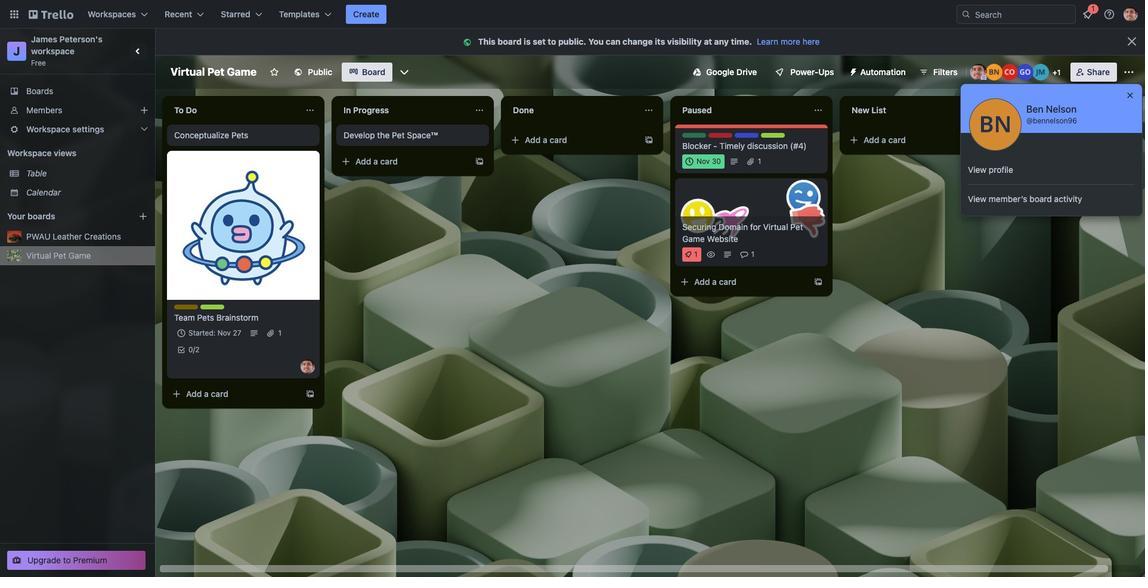 Task type: vqa. For each thing, say whether or not it's contained in the screenshot.
Board link
yes



Task type: describe. For each thing, give the bounding box(es) containing it.
team for team pets brainstorm
[[174, 313, 195, 323]]

started: nov 27
[[188, 329, 241, 338]]

set
[[533, 36, 546, 47]]

list
[[872, 105, 886, 115]]

ben nelson @ bennelson96
[[1026, 104, 1077, 125]]

game inside "securing domain for virtual pet game website"
[[682, 234, 705, 244]]

card for in progress
[[380, 156, 398, 166]]

pwau leather creations link
[[26, 231, 148, 243]]

a for paused
[[712, 277, 717, 287]]

sm image
[[844, 63, 860, 79]]

add a card for in progress
[[355, 156, 398, 166]]

workspace for workspace views
[[7, 148, 52, 158]]

add for new list
[[864, 135, 879, 145]]

calendar link
[[26, 187, 148, 199]]

this board is set to public. you can change its visibility at any time. learn more here
[[478, 36, 820, 47]]

leather
[[53, 231, 82, 242]]

add a card for done
[[525, 135, 567, 145]]

workspace views
[[7, 148, 76, 158]]

nelson
[[1046, 104, 1077, 115]]

add a card button for in progress
[[336, 152, 470, 171]]

jeremy miller (jeremymiller198) image
[[1032, 64, 1049, 81]]

add inside button
[[1031, 104, 1046, 114]]

in progress
[[344, 105, 389, 115]]

table link
[[26, 168, 148, 180]]

Paused text field
[[675, 101, 806, 120]]

james peterson's workspace link
[[31, 34, 105, 56]]

In Progress text field
[[336, 101, 468, 120]]

peterson's
[[59, 34, 103, 44]]

blocker for blocker - timely discussion (#4)
[[682, 141, 711, 151]]

securing domain for virtual pet game website link
[[682, 221, 821, 245]]

the
[[377, 130, 390, 140]]

change
[[623, 36, 653, 47]]

started:
[[188, 329, 216, 338]]

in
[[344, 105, 351, 115]]

color: red, title: "blocker" element
[[709, 133, 735, 142]]

0 vertical spatial ben nelson (bennelson96) image
[[986, 64, 1002, 81]]

workspace
[[31, 46, 75, 56]]

color: bold lime, title: "team task" element
[[200, 305, 237, 314]]

james peterson (jamespeterson93) image
[[1124, 7, 1138, 21]]

workspaces
[[88, 9, 136, 19]]

any
[[714, 36, 729, 47]]

gary orlando (garyorlando) image
[[1017, 64, 1033, 81]]

blocker - timely discussion (#4) link
[[682, 140, 821, 152]]

brainstorm
[[216, 313, 258, 323]]

show menu image
[[1123, 66, 1135, 78]]

star or unstar board image
[[270, 67, 279, 77]]

color: green, title: "goal" element
[[682, 133, 706, 142]]

2
[[195, 345, 199, 354]]

color: blue, title: "fyi" element
[[735, 133, 759, 142]]

settings
[[72, 124, 104, 134]]

table
[[26, 168, 47, 178]]

open information menu image
[[1103, 8, 1115, 20]]

power-ups
[[790, 67, 834, 77]]

public
[[308, 67, 332, 77]]

another
[[1049, 104, 1079, 114]]

starred
[[221, 9, 250, 19]]

develop
[[344, 130, 375, 140]]

for
[[750, 222, 761, 232]]

share
[[1087, 67, 1110, 77]]

workspace for workspace settings
[[26, 124, 70, 134]]

1 vertical spatial ben nelson (bennelson96) image
[[969, 98, 1022, 151]]

add board image
[[138, 212, 148, 221]]

ben
[[1026, 104, 1044, 115]]

boards link
[[0, 82, 155, 101]]

upgrade
[[27, 555, 61, 565]]

visibility
[[667, 36, 702, 47]]

its
[[655, 36, 665, 47]]

your boards with 2 items element
[[7, 209, 120, 224]]

member's
[[989, 194, 1027, 204]]

team pets brainstorm
[[174, 313, 258, 323]]

filters button
[[915, 63, 961, 82]]

create from template… image for to do
[[305, 389, 315, 399]]

public button
[[286, 63, 339, 82]]

switch to… image
[[8, 8, 20, 20]]

game inside text box
[[227, 66, 257, 78]]

add a card for to do
[[186, 389, 228, 399]]

a for to do
[[204, 389, 209, 399]]

virtual pet game inside text box
[[171, 66, 257, 78]]

1 down securing
[[694, 250, 698, 259]]

google drive button
[[686, 63, 764, 82]]

this member is an admin of this board. image
[[981, 75, 986, 81]]

0 / 2
[[188, 345, 199, 354]]

to
[[174, 105, 184, 115]]

at
[[704, 36, 712, 47]]

card for done
[[550, 135, 567, 145]]

website
[[707, 234, 738, 244]]

google
[[706, 67, 734, 77]]

discussion
[[747, 141, 788, 151]]

1 vertical spatial to
[[63, 555, 71, 565]]

google drive icon image
[[693, 68, 701, 76]]

list
[[1081, 104, 1093, 114]]

+ 1
[[1053, 68, 1061, 77]]

/
[[193, 345, 195, 354]]

public.
[[558, 36, 586, 47]]

upgrade to premium link
[[7, 551, 146, 570]]

add a card button for new list
[[845, 131, 978, 150]]

0 horizontal spatial virtual pet game
[[26, 250, 91, 261]]

blocker fyi
[[709, 133, 746, 142]]

bennelson96
[[1033, 116, 1077, 125]]

add a card button for done
[[506, 131, 639, 150]]

done
[[513, 105, 534, 115]]

recent
[[165, 9, 192, 19]]

Done text field
[[506, 101, 637, 120]]

james peterson's workspace free
[[31, 34, 105, 67]]

task
[[221, 305, 237, 314]]

your
[[7, 211, 25, 221]]

create from template… image for paused
[[814, 277, 823, 287]]

automation
[[860, 67, 906, 77]]

27
[[233, 329, 241, 338]]

workspace settings button
[[0, 120, 155, 139]]

Board name text field
[[165, 63, 263, 82]]

a for in progress
[[373, 156, 378, 166]]

securing
[[682, 222, 716, 232]]

james
[[31, 34, 57, 44]]

color: bold lime, title: none image
[[761, 133, 785, 138]]

members
[[26, 105, 62, 115]]

back to home image
[[29, 5, 73, 24]]

view for view profile
[[968, 165, 987, 175]]

color: yellow, title: none image
[[174, 305, 198, 310]]

power-ups button
[[767, 63, 841, 82]]

(#4)
[[790, 141, 807, 151]]

upgrade to premium
[[27, 555, 107, 565]]

blocker for blocker fyi
[[709, 133, 735, 142]]

members link
[[0, 101, 155, 120]]

conceptualize pets link
[[174, 129, 313, 141]]

add for done
[[525, 135, 541, 145]]

1 down securing domain for virtual pet game website link
[[751, 250, 755, 259]]



Task type: locate. For each thing, give the bounding box(es) containing it.
0 vertical spatial virtual pet game
[[171, 66, 257, 78]]

0 horizontal spatial team
[[174, 313, 195, 323]]

christina overa (christinaovera) image
[[1001, 64, 1018, 81]]

1 vertical spatial james peterson (jamespeterson93) image
[[301, 360, 315, 374]]

share button
[[1070, 63, 1117, 82]]

add
[[1031, 104, 1046, 114], [525, 135, 541, 145], [864, 135, 879, 145], [355, 156, 371, 166], [694, 277, 710, 287], [186, 389, 202, 399]]

to right the set at left
[[548, 36, 556, 47]]

0 horizontal spatial pets
[[197, 313, 214, 323]]

0 horizontal spatial to
[[63, 555, 71, 565]]

pets down the to do text box
[[231, 130, 248, 140]]

1 vertical spatial game
[[682, 234, 705, 244]]

ups
[[818, 67, 834, 77]]

2 horizontal spatial game
[[682, 234, 705, 244]]

1 notification image
[[1081, 7, 1095, 21]]

workspace settings
[[26, 124, 104, 134]]

create from template… image for done
[[644, 135, 654, 145]]

automation button
[[844, 63, 913, 82]]

New List text field
[[845, 101, 976, 120]]

virtual pet game up the to do text box
[[171, 66, 257, 78]]

30
[[712, 157, 721, 166]]

templates
[[279, 9, 320, 19]]

boards
[[27, 211, 55, 221]]

1
[[1057, 68, 1061, 77], [758, 157, 761, 166], [694, 250, 698, 259], [751, 250, 755, 259], [278, 329, 282, 338]]

conceptualize
[[174, 130, 229, 140]]

blocker
[[709, 133, 735, 142], [682, 141, 711, 151]]

workspace down members
[[26, 124, 70, 134]]

virtual pet game down leather
[[26, 250, 91, 261]]

Nov 30 checkbox
[[682, 154, 724, 169]]

game
[[227, 66, 257, 78], [682, 234, 705, 244], [68, 250, 91, 261]]

pet
[[207, 66, 224, 78], [392, 130, 405, 140], [790, 222, 803, 232], [53, 250, 66, 261]]

0 vertical spatial james peterson (jamespeterson93) image
[[970, 64, 987, 81]]

create from template… image
[[644, 135, 654, 145], [983, 135, 992, 145], [475, 157, 484, 166]]

2 horizontal spatial virtual
[[763, 222, 788, 232]]

starred button
[[214, 5, 269, 24]]

j
[[13, 44, 20, 58]]

board left is
[[498, 36, 522, 47]]

To Do text field
[[167, 101, 298, 120]]

game down securing
[[682, 234, 705, 244]]

add for paused
[[694, 277, 710, 287]]

team left task
[[200, 305, 219, 314]]

this
[[478, 36, 496, 47]]

add a card for new list
[[864, 135, 906, 145]]

add a card button down develop the pet space™️ "link"
[[336, 152, 470, 171]]

virtual
[[171, 66, 205, 78], [763, 222, 788, 232], [26, 250, 51, 261]]

new list
[[852, 105, 886, 115]]

blocker up nov 30 checkbox
[[682, 141, 711, 151]]

sm image
[[461, 36, 478, 48]]

james peterson (jamespeterson93) image
[[970, 64, 987, 81], [301, 360, 315, 374]]

add down done
[[525, 135, 541, 145]]

2 vertical spatial game
[[68, 250, 91, 261]]

1 down team pets brainstorm link
[[278, 329, 282, 338]]

domain
[[719, 222, 748, 232]]

add a card button for paused
[[675, 273, 809, 292]]

search image
[[961, 10, 971, 19]]

ben nelson (bennelson96) image left the gary orlando (garyorlando) "icon"
[[986, 64, 1002, 81]]

1 horizontal spatial board
[[1030, 194, 1052, 204]]

1 right jeremy miller (jeremymiller198) image
[[1057, 68, 1061, 77]]

workspace up table
[[7, 148, 52, 158]]

1 horizontal spatial nov
[[697, 157, 710, 166]]

nov 30
[[697, 157, 721, 166]]

card for to do
[[211, 389, 228, 399]]

create from template… image
[[814, 277, 823, 287], [305, 389, 315, 399]]

workspace inside workspace settings popup button
[[26, 124, 70, 134]]

team pets brainstorm link
[[174, 312, 313, 324]]

+
[[1053, 68, 1057, 77]]

1 vertical spatial view
[[968, 194, 987, 204]]

recent button
[[157, 5, 211, 24]]

0 horizontal spatial virtual
[[26, 250, 51, 261]]

view profile
[[968, 165, 1013, 175]]

ben nelson (bennelson96) image
[[986, 64, 1002, 81], [969, 98, 1022, 151]]

laugh image
[[782, 176, 825, 219]]

0 horizontal spatial board
[[498, 36, 522, 47]]

view for view member's board activity
[[968, 194, 987, 204]]

team for team task
[[200, 305, 219, 314]]

virtual pet game
[[171, 66, 257, 78], [26, 250, 91, 261]]

1 horizontal spatial james peterson (jamespeterson93) image
[[970, 64, 987, 81]]

add a card button down new list text box
[[845, 131, 978, 150]]

learn
[[757, 36, 778, 47]]

0 vertical spatial to
[[548, 36, 556, 47]]

add a card down '2'
[[186, 389, 228, 399]]

0 horizontal spatial nov
[[218, 329, 231, 338]]

pet inside "link"
[[392, 130, 405, 140]]

add up the @
[[1031, 104, 1046, 114]]

Search field
[[971, 5, 1075, 23]]

1 horizontal spatial virtual
[[171, 66, 205, 78]]

0 vertical spatial game
[[227, 66, 257, 78]]

create from template… image for in progress
[[475, 157, 484, 166]]

a for done
[[543, 135, 547, 145]]

customize views image
[[399, 66, 411, 78]]

add a card down the
[[355, 156, 398, 166]]

primary element
[[0, 0, 1145, 29]]

close image
[[1125, 91, 1135, 100]]

add down 0 / 2
[[186, 389, 202, 399]]

2 vertical spatial virtual
[[26, 250, 51, 261]]

1 horizontal spatial pets
[[231, 130, 248, 140]]

paused
[[682, 105, 712, 115]]

nov left 30
[[697, 157, 710, 166]]

pet inside text box
[[207, 66, 224, 78]]

@
[[1026, 116, 1033, 125]]

pet right the
[[392, 130, 405, 140]]

0 vertical spatial view
[[968, 165, 987, 175]]

develop the pet space™️ link
[[344, 129, 482, 141]]

timely
[[720, 141, 745, 151]]

learn more here link
[[752, 36, 820, 47]]

your boards
[[7, 211, 55, 221]]

view left member's
[[968, 194, 987, 204]]

pet inside "securing domain for virtual pet game website"
[[790, 222, 803, 232]]

progress
[[353, 105, 389, 115]]

0 vertical spatial nov
[[697, 157, 710, 166]]

virtual right for
[[763, 222, 788, 232]]

to right upgrade
[[63, 555, 71, 565]]

templates button
[[272, 5, 339, 24]]

view
[[968, 165, 987, 175], [968, 194, 987, 204]]

add a card button down website at the top of the page
[[675, 273, 809, 292]]

2 view from the top
[[968, 194, 987, 204]]

game left star or unstar board image
[[227, 66, 257, 78]]

1 vertical spatial nov
[[218, 329, 231, 338]]

a
[[543, 135, 547, 145], [882, 135, 886, 145], [373, 156, 378, 166], [712, 277, 717, 287], [204, 389, 209, 399]]

1 horizontal spatial create from template… image
[[814, 277, 823, 287]]

more
[[781, 36, 800, 47]]

new
[[852, 105, 869, 115]]

nov inside checkbox
[[697, 157, 710, 166]]

space™️
[[407, 130, 438, 140]]

pets for conceptualize
[[231, 130, 248, 140]]

1 horizontal spatial team
[[200, 305, 219, 314]]

virtual inside virtual pet game link
[[26, 250, 51, 261]]

a for new list
[[882, 135, 886, 145]]

1 horizontal spatial to
[[548, 36, 556, 47]]

board left activity
[[1030, 194, 1052, 204]]

0 horizontal spatial create from template… image
[[475, 157, 484, 166]]

view member's board activity
[[968, 194, 1082, 204]]

pets for team
[[197, 313, 214, 323]]

filters
[[933, 67, 958, 77]]

1 vertical spatial virtual pet game
[[26, 250, 91, 261]]

pet down leather
[[53, 250, 66, 261]]

create button
[[346, 5, 387, 24]]

add a card down website at the top of the page
[[694, 277, 737, 287]]

1 vertical spatial workspace
[[7, 148, 52, 158]]

views
[[54, 148, 76, 158]]

0 vertical spatial virtual
[[171, 66, 205, 78]]

j link
[[7, 42, 26, 61]]

1 horizontal spatial virtual pet game
[[171, 66, 257, 78]]

1 view from the top
[[968, 165, 987, 175]]

profile
[[989, 165, 1013, 175]]

0 horizontal spatial james peterson (jamespeterson93) image
[[301, 360, 315, 374]]

add for in progress
[[355, 156, 371, 166]]

add a card button down '2'
[[167, 385, 301, 404]]

0 vertical spatial create from template… image
[[814, 277, 823, 287]]

0 vertical spatial board
[[498, 36, 522, 47]]

conceptualize pets
[[174, 130, 248, 140]]

pwau
[[26, 231, 50, 242]]

card for new list
[[888, 135, 906, 145]]

pet down laugh image
[[790, 222, 803, 232]]

1 horizontal spatial game
[[227, 66, 257, 78]]

add another list
[[1031, 104, 1093, 114]]

free
[[31, 58, 46, 67]]

1 vertical spatial create from template… image
[[305, 389, 315, 399]]

1 vertical spatial pets
[[197, 313, 214, 323]]

boards
[[26, 86, 53, 96]]

card for paused
[[719, 277, 737, 287]]

nov left 27
[[218, 329, 231, 338]]

create from template… image for new list
[[983, 135, 992, 145]]

blocker left the fyi
[[709, 133, 735, 142]]

view left profile
[[968, 165, 987, 175]]

add a card button down 'done' text field
[[506, 131, 639, 150]]

add a card
[[525, 135, 567, 145], [864, 135, 906, 145], [355, 156, 398, 166], [694, 277, 737, 287], [186, 389, 228, 399]]

pet up the to do text box
[[207, 66, 224, 78]]

team task
[[200, 305, 237, 314]]

1 vertical spatial board
[[1030, 194, 1052, 204]]

add down new list
[[864, 135, 879, 145]]

fyi
[[735, 133, 746, 142]]

add for to do
[[186, 389, 202, 399]]

0 vertical spatial pets
[[231, 130, 248, 140]]

calendar
[[26, 187, 61, 197]]

goal
[[682, 133, 698, 142]]

add down website at the top of the page
[[694, 277, 710, 287]]

virtual inside virtual pet game text box
[[171, 66, 205, 78]]

add a card for paused
[[694, 277, 737, 287]]

-
[[713, 141, 717, 151]]

virtual down pwau
[[26, 250, 51, 261]]

game down "pwau leather creations"
[[68, 250, 91, 261]]

add down develop
[[355, 156, 371, 166]]

securing domain for virtual pet game website
[[682, 222, 803, 244]]

here
[[803, 36, 820, 47]]

1 horizontal spatial create from template… image
[[644, 135, 654, 145]]

virtual inside "securing domain for virtual pet game website"
[[763, 222, 788, 232]]

0 vertical spatial workspace
[[26, 124, 70, 134]]

pets up started:
[[197, 313, 214, 323]]

add a card down list
[[864, 135, 906, 145]]

board link
[[342, 63, 393, 82]]

team down color: yellow, title: none icon
[[174, 313, 195, 323]]

is
[[524, 36, 531, 47]]

add a card down done
[[525, 135, 567, 145]]

card
[[550, 135, 567, 145], [888, 135, 906, 145], [380, 156, 398, 166], [719, 277, 737, 287], [211, 389, 228, 399]]

virtual up to do
[[171, 66, 205, 78]]

add another list button
[[1009, 96, 1145, 122]]

1 vertical spatial virtual
[[763, 222, 788, 232]]

0
[[188, 345, 193, 354]]

time.
[[731, 36, 752, 47]]

workspace
[[26, 124, 70, 134], [7, 148, 52, 158]]

creations
[[84, 231, 121, 242]]

blocker - timely discussion (#4)
[[682, 141, 807, 151]]

add a card button for to do
[[167, 385, 301, 404]]

0 horizontal spatial create from template… image
[[305, 389, 315, 399]]

activity
[[1054, 194, 1082, 204]]

do
[[186, 105, 197, 115]]

2 horizontal spatial create from template… image
[[983, 135, 992, 145]]

0 horizontal spatial game
[[68, 250, 91, 261]]

1 down blocker - timely discussion (#4) link
[[758, 157, 761, 166]]

ben nelson (bennelson96) image left the @
[[969, 98, 1022, 151]]

workspace navigation collapse icon image
[[130, 43, 147, 60]]

board
[[362, 67, 385, 77]]



